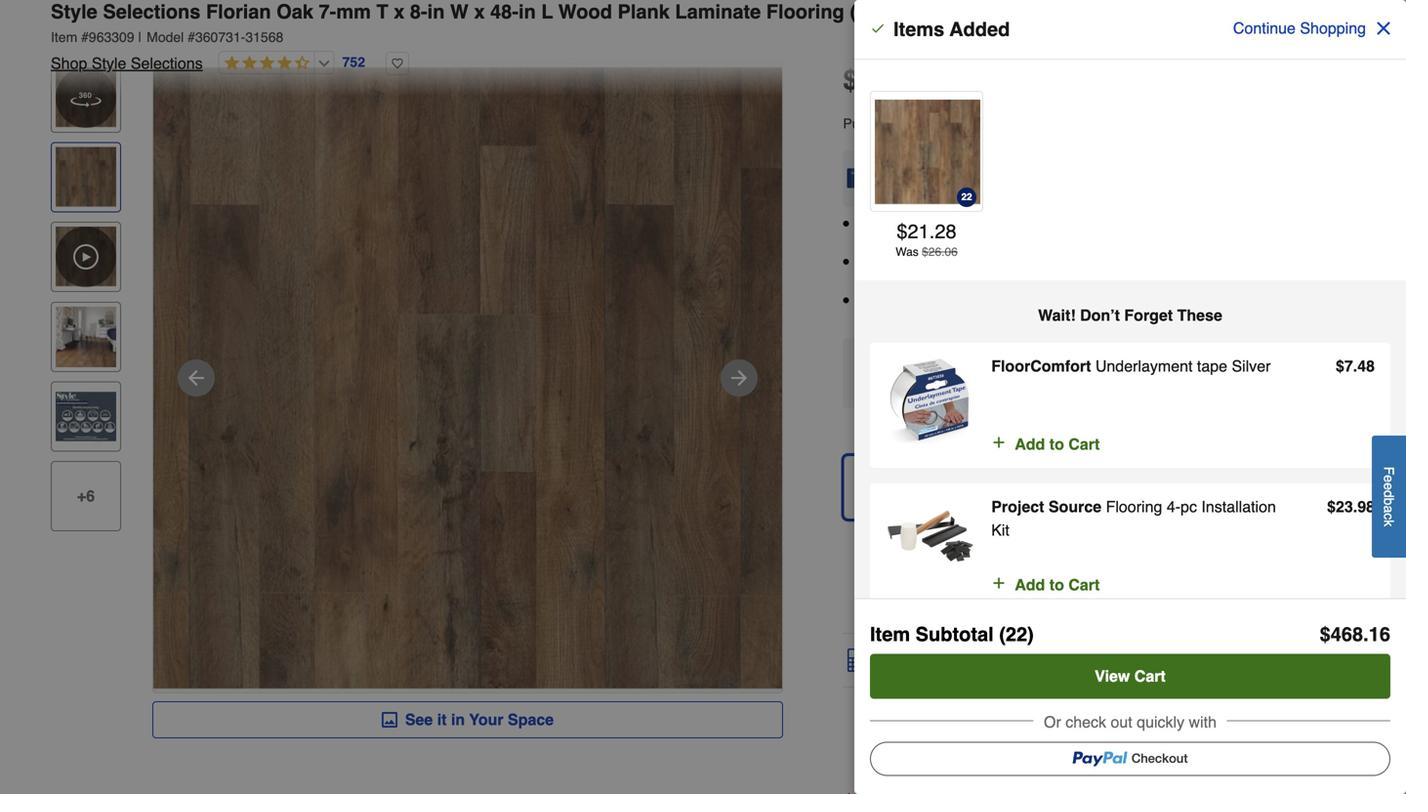 Task type: locate. For each thing, give the bounding box(es) containing it.
front
[[994, 566, 1041, 582]]

order down want at the right top
[[887, 377, 922, 393]]

the left varying
[[1212, 255, 1231, 270]]

0 vertical spatial plus image
[[992, 433, 1007, 452]]

model
[[147, 29, 184, 45]]

x
[[394, 0, 405, 23], [474, 0, 485, 23]]

1 horizontal spatial sq.ft
[[1076, 54, 1113, 72]]

add up project on the right
[[1015, 435, 1045, 453]]

arrow left image
[[185, 366, 208, 390]]

reclaimed
[[1190, 216, 1250, 232]]

how down subtotal
[[944, 651, 977, 669]]

at left kit
[[964, 539, 975, 555]]

1 vertical spatial add to cart
[[1015, 576, 1100, 594]]

0 horizontal spatial with
[[1095, 216, 1120, 232]]

order left a
[[1220, 369, 1257, 385]]

flooring inside actual item color may vary from device screen representation; we recommend that you order a sample and view it in the room where your flooring will b
[[1224, 791, 1269, 794]]

1 vertical spatial with
[[1189, 713, 1217, 731]]

to right want at the right top
[[929, 354, 944, 372]]

purchases
[[1185, 161, 1248, 177]]

0 horizontal spatial #
[[81, 29, 89, 45]]

plus image
[[992, 433, 1007, 452], [967, 713, 987, 733]]

cart down "brickyard"
[[1069, 576, 1100, 594]]

0 vertical spatial see
[[948, 354, 976, 372]]

to left wearing,
[[920, 293, 931, 309]]

. for 23
[[1354, 498, 1358, 516]]

add to cart button up representation;
[[1003, 695, 1356, 748]]

it left looks?
[[1018, 354, 1027, 372]]

0 horizontal spatial you
[[891, 791, 913, 794]]

0 vertical spatial florian
[[206, 0, 271, 23]]

0 vertical spatial flooring
[[1279, 216, 1324, 232]]

a right 06
[[959, 255, 967, 270]]

$ for $ 26 . 06
[[922, 245, 929, 259]]

x right w
[[474, 0, 485, 23]]

style inside style selections florian oak 7-mm t x 8-in w x 48-in l wood plank laminate flooring (23.91-sq ft) item # 963309 | model # 360731-31568
[[51, 0, 97, 23]]

to inside 'style selections laminate wood planks with the look of reclaimed oak flooring at an affordable price florian oak has a natural textured finish that compliments the varying rich brown planks resistant to wearing, scratching and fading'
[[920, 293, 931, 309]]

in inside 'button'
[[451, 711, 465, 729]]

1 vertical spatial flooring
[[1224, 791, 1269, 794]]

| left bay
[[1045, 566, 1049, 582]]

0 horizontal spatial pickup
[[856, 466, 901, 481]]

add for project source
[[1015, 576, 1045, 594]]

1 vertical spatial oak
[[904, 255, 930, 270]]

that
[[1105, 255, 1128, 270], [865, 791, 888, 794]]

1 horizontal spatial the
[[1123, 216, 1142, 232]]

plank
[[618, 0, 670, 23]]

that down "actual"
[[865, 791, 888, 794]]

0 horizontal spatial how
[[944, 651, 977, 669]]

add for floorcomfort
[[1015, 435, 1045, 453]]

1 vertical spatial at
[[964, 539, 975, 555]]

0 vertical spatial and
[[1056, 293, 1079, 309]]

with
[[1095, 216, 1120, 232], [1189, 713, 1217, 731]]

0 horizontal spatial that
[[865, 791, 888, 794]]

it
[[1018, 354, 1027, 372], [437, 711, 447, 729], [1070, 791, 1077, 794]]

eligible
[[1139, 161, 1181, 177]]

selections down model
[[131, 54, 203, 72]]

2 vertical spatial it
[[1070, 791, 1077, 794]]

$ left 89 in the right top of the page
[[843, 64, 858, 96]]

0 horizontal spatial plus image
[[967, 713, 987, 733]]

2 vertical spatial add to cart button
[[1003, 695, 1356, 748]]

your
[[469, 711, 504, 729]]

/
[[1072, 54, 1076, 72], [904, 64, 912, 96]]

| left model
[[138, 29, 142, 45]]

at
[[1328, 216, 1339, 232], [964, 539, 975, 555]]

as
[[1166, 487, 1178, 501]]

you down "item"
[[891, 791, 913, 794]]

0 horizontal spatial florian
[[206, 0, 271, 23]]

2 vertical spatial title image
[[56, 386, 116, 447]]

1 vertical spatial pickup
[[919, 539, 960, 555]]

how inside the want to see how it looks? order a sample for $
[[980, 354, 1013, 372]]

360731-
[[195, 29, 246, 45]]

forget
[[1125, 306, 1173, 324]]

+6
[[77, 487, 95, 505]]

chat invite button image
[[1318, 722, 1377, 782]]

florian down an
[[859, 255, 901, 270]]

product image
[[875, 100, 981, 205], [886, 355, 976, 445], [886, 495, 976, 585]]

a up k
[[1382, 505, 1397, 513]]

1 vertical spatial florian
[[859, 255, 901, 270]]

1 horizontal spatial x
[[474, 0, 485, 23]]

these
[[1178, 306, 1223, 324]]

in down the device
[[1081, 791, 1091, 794]]

textured
[[1016, 255, 1066, 270]]

add to cart button up "project source"
[[992, 433, 1100, 456]]

2 vertical spatial selections
[[893, 216, 956, 232]]

$1.09
[[1033, 54, 1072, 72]]

1 horizontal spatial |
[[1045, 566, 1049, 582]]

item up the shop
[[51, 29, 77, 45]]

98
[[1358, 498, 1375, 516]]

style inside 'style selections laminate wood planks with the look of reclaimed oak flooring at an affordable price florian oak has a natural textured finish that compliments the varying rich brown planks resistant to wearing, scratching and fading'
[[859, 216, 889, 232]]

learn
[[890, 181, 925, 196]]

how
[[980, 354, 1013, 372], [944, 651, 977, 669]]

style for laminate
[[859, 216, 889, 232]]

sample down may
[[964, 791, 1008, 794]]

e up 'd'
[[1382, 475, 1397, 482]]

x right t
[[394, 0, 405, 23]]

sample inside the want to see how it looks? order a sample for $
[[937, 377, 981, 393]]

pickup up the ready
[[856, 466, 901, 481]]

2 vertical spatial product image
[[886, 495, 976, 585]]

1 vertical spatial you
[[891, 791, 913, 794]]

in left your
[[451, 711, 465, 729]]

florian up the 360731-
[[206, 0, 271, 23]]

1 vertical spatial sample
[[964, 791, 1008, 794]]

free pickup at chicago-brickyard lowe's
[[878, 539, 1137, 555]]

with inside 'style selections laminate wood planks with the look of reclaimed oak flooring at an affordable price florian oak has a natural textured finish that compliments the varying rich brown planks resistant to wearing, scratching and fading'
[[1095, 216, 1120, 232]]

item up calculate
[[870, 623, 910, 646]]

planks right wood
[[1052, 216, 1091, 232]]

0 vertical spatial oak
[[277, 0, 314, 23]]

0 horizontal spatial see
[[405, 711, 433, 729]]

$ right the for
[[1005, 377, 1013, 393]]

with right quickly
[[1189, 713, 1217, 731]]

pickup image
[[855, 539, 871, 555]]

(22)
[[999, 623, 1034, 646]]

$
[[843, 64, 858, 96], [897, 220, 908, 243], [922, 245, 929, 259], [1336, 357, 1345, 375], [1005, 377, 1013, 393], [1327, 498, 1336, 516], [1320, 623, 1331, 646]]

a left the for
[[926, 377, 934, 393]]

subtotal
[[916, 623, 994, 646]]

it down the device
[[1070, 791, 1077, 794]]

752
[[342, 54, 365, 70]]

2 e from the top
[[1382, 482, 1397, 490]]

pickup right free
[[919, 539, 960, 555]]

don't
[[1080, 306, 1120, 324]]

1 horizontal spatial flooring
[[1106, 498, 1163, 516]]

pickup
[[856, 466, 901, 481], [919, 539, 960, 555]]

add right the out
[[1137, 712, 1167, 731]]

where
[[1153, 791, 1190, 794]]

the down screen
[[1095, 791, 1114, 794]]

0 vertical spatial planks
[[1052, 216, 1091, 232]]

in left w
[[427, 0, 445, 23]]

l
[[541, 0, 553, 23]]

see right want at the right top
[[948, 354, 976, 372]]

add to cart button for flooring 4-pc installation kit
[[992, 573, 1100, 597]]

+6 button
[[51, 461, 121, 531]]

selections
[[103, 0, 201, 23], [131, 54, 203, 72], [893, 216, 956, 232]]

add to cart
[[1015, 435, 1100, 453], [1015, 576, 1100, 594], [1137, 712, 1222, 731]]

may
[[970, 772, 995, 787]]

0 horizontal spatial /
[[904, 64, 912, 96]]

0 horizontal spatial order
[[887, 377, 922, 393]]

$ left 98
[[1327, 498, 1336, 516]]

checkmark image
[[870, 21, 886, 36]]

add to cart button down "brickyard"
[[992, 573, 1100, 597]]

the
[[1123, 216, 1142, 232], [1212, 255, 1231, 270], [1095, 791, 1114, 794]]

sample left the for
[[937, 377, 981, 393]]

1 horizontal spatial at
[[1328, 216, 1339, 232]]

#
[[81, 29, 89, 45], [188, 29, 195, 45]]

a down color
[[953, 791, 961, 794]]

1 vertical spatial the
[[1212, 255, 1231, 270]]

selections up model
[[103, 0, 201, 23]]

mm
[[336, 0, 371, 23]]

1 vertical spatial add to cart button
[[992, 573, 1100, 597]]

0 vertical spatial how
[[980, 354, 1013, 372]]

arrow right image
[[728, 366, 751, 390]]

1 vertical spatial and
[[1012, 791, 1035, 794]]

1 x from the left
[[394, 0, 405, 23]]

w
[[450, 0, 469, 23]]

0 horizontal spatial x
[[394, 0, 405, 23]]

2 vertical spatial the
[[1095, 791, 1114, 794]]

looks?
[[1032, 354, 1087, 372]]

2 vertical spatial add
[[1137, 712, 1167, 731]]

it left your
[[437, 711, 447, 729]]

0 horizontal spatial the
[[1095, 791, 1114, 794]]

f
[[1382, 466, 1397, 475]]

5%
[[1046, 161, 1066, 177]]

0 horizontal spatial |
[[138, 29, 142, 45]]

purchase price: $21.28
[[843, 116, 985, 131]]

brown
[[1309, 255, 1346, 270]]

has
[[933, 255, 955, 270]]

0 vertical spatial the
[[1123, 216, 1142, 232]]

0 vertical spatial that
[[1105, 255, 1128, 270]]

4.4 stars image
[[219, 55, 310, 73]]

calculator image
[[843, 649, 867, 672]]

cart up source
[[1069, 435, 1100, 453]]

add right plus icon
[[1015, 576, 1045, 594]]

0 vertical spatial with
[[1095, 216, 1120, 232]]

compliments
[[1132, 255, 1208, 270]]

calculate how much you will need button
[[843, 648, 1356, 687]]

order a sample
[[1220, 369, 1322, 385]]

screen
[[1103, 772, 1144, 787]]

468
[[1331, 623, 1364, 646]]

in inside actual item color may vary from device screen representation; we recommend that you order a sample and view it in the room where your flooring will b
[[1081, 791, 1091, 794]]

0 horizontal spatial oak
[[277, 0, 314, 23]]

1 horizontal spatial it
[[1018, 354, 1027, 372]]

style up 963309
[[51, 0, 97, 23]]

flooring inside 'style selections laminate wood planks with the look of reclaimed oak flooring at an affordable price florian oak has a natural textured finish that compliments the varying rich brown planks resistant to wearing, scratching and fading'
[[1279, 216, 1324, 232]]

1 vertical spatial it
[[437, 711, 447, 729]]

view
[[1095, 667, 1130, 685]]

selections inside style selections florian oak 7-mm t x 8-in w x 48-in l wood plank laminate flooring (23.91-sq ft) item # 963309 | model # 360731-31568
[[103, 0, 201, 23]]

free
[[878, 539, 915, 555]]

shop
[[51, 54, 87, 72]]

1 horizontal spatial florian
[[859, 255, 901, 270]]

continue shopping
[[1234, 19, 1366, 37]]

0 vertical spatial at
[[1328, 216, 1339, 232]]

$ for $ 468 . 16
[[1320, 623, 1331, 646]]

0 vertical spatial product image
[[875, 100, 981, 205]]

minus image
[[860, 713, 879, 733]]

view
[[1039, 791, 1066, 794]]

1 horizontal spatial see
[[948, 354, 976, 372]]

$20.22
[[890, 161, 932, 177]]

how up the for
[[980, 354, 1013, 372]]

style up an
[[859, 216, 889, 232]]

0 vertical spatial add to cart
[[1015, 435, 1100, 453]]

0 vertical spatial item
[[51, 29, 77, 45]]

option group
[[835, 447, 1364, 527]]

$ for $ 89 / sq.ft
[[843, 64, 858, 96]]

plus image
[[992, 573, 1007, 593]]

1 horizontal spatial flooring
[[1279, 216, 1324, 232]]

when
[[936, 161, 968, 177]]

style down 963309
[[92, 54, 126, 72]]

sq.ft right $1.09 at the top right of page
[[1076, 54, 1113, 72]]

1 horizontal spatial item
[[870, 623, 910, 646]]

installation
[[1202, 498, 1276, 516]]

florian
[[206, 0, 271, 23], [859, 255, 901, 270]]

0 horizontal spatial item
[[51, 29, 77, 45]]

1 vertical spatial |
[[1045, 566, 1049, 582]]

2 horizontal spatial it
[[1070, 791, 1077, 794]]

| inside style selections florian oak 7-mm t x 8-in w x 48-in l wood plank laminate flooring (23.91-sq ft) item # 963309 | model # 360731-31568
[[138, 29, 142, 45]]

how inside button
[[944, 651, 977, 669]]

1 title image from the top
[[56, 147, 116, 208]]

with up finish
[[1095, 216, 1120, 232]]

selections inside 'style selections laminate wood planks with the look of reclaimed oak flooring at an affordable price florian oak has a natural textured finish that compliments the varying rich brown planks resistant to wearing, scratching and fading'
[[893, 216, 956, 232]]

item inside style selections florian oak 7-mm t x 8-in w x 48-in l wood plank laminate flooring (23.91-sq ft) item # 963309 | model # 360731-31568
[[51, 29, 77, 45]]

1 horizontal spatial oak
[[904, 255, 930, 270]]

pc
[[1181, 498, 1197, 516]]

1 horizontal spatial and
[[1056, 293, 1079, 309]]

flooring down delivery
[[1106, 498, 1163, 516]]

a inside 'style selections laminate wood planks with the look of reclaimed oak flooring at an affordable price florian oak has a natural textured finish that compliments the varying rich brown planks resistant to wearing, scratching and fading'
[[959, 255, 967, 270]]

plus image down the for
[[992, 433, 1007, 452]]

0 vertical spatial title image
[[56, 147, 116, 208]]

at up brown
[[1328, 216, 1339, 232]]

$ left 48
[[1336, 357, 1345, 375]]

1 vertical spatial style
[[92, 54, 126, 72]]

oak left 7- at top left
[[277, 0, 314, 23]]

style for florian
[[51, 0, 97, 23]]

affordable
[[878, 235, 938, 251]]

order inside button
[[1220, 369, 1257, 385]]

e
[[1382, 475, 1397, 482], [1382, 482, 1397, 490]]

0 vertical spatial add to cart button
[[992, 433, 1100, 456]]

oak down affordable
[[904, 255, 930, 270]]

see right photos
[[405, 711, 433, 729]]

product image for floorcomfort
[[886, 355, 976, 445]]

add to cart right the out
[[1137, 712, 1222, 731]]

title image
[[56, 147, 116, 208], [56, 306, 116, 367], [56, 386, 116, 447]]

and left "fading"
[[1056, 293, 1079, 309]]

that right finish
[[1105, 255, 1128, 270]]

flooring down we
[[1224, 791, 1269, 794]]

1 horizontal spatial how
[[980, 354, 1013, 372]]

order a sample button
[[1200, 358, 1343, 396]]

the left look
[[1123, 216, 1142, 232]]

you right when on the top right of the page
[[972, 161, 994, 177]]

cart right quickly
[[1191, 712, 1222, 731]]

bay
[[1053, 566, 1078, 582]]

0 vertical spatial sample
[[937, 377, 981, 393]]

ft)
[[940, 0, 960, 23]]

0 horizontal spatial flooring
[[1224, 791, 1269, 794]]

plus image right stepper number input field with increment and decrement buttons number field
[[967, 713, 987, 733]]

2 vertical spatial style
[[859, 216, 889, 232]]

2 vertical spatial add to cart
[[1137, 712, 1222, 731]]

48-
[[490, 0, 519, 23]]

add to cart button
[[992, 433, 1100, 456], [992, 573, 1100, 597], [1003, 695, 1356, 748]]

1 vertical spatial planks
[[859, 274, 898, 289]]

and down the vary
[[1012, 791, 1035, 794]]

oak
[[277, 0, 314, 23], [904, 255, 930, 270]]

option group containing pickup
[[835, 447, 1364, 527]]

2 x from the left
[[474, 0, 485, 23]]

resistant
[[859, 293, 916, 309]]

$ right was on the right of page
[[922, 245, 929, 259]]

1 vertical spatial how
[[944, 651, 977, 669]]

sq.ft up $21.28
[[912, 64, 980, 96]]

day.
[[1289, 161, 1314, 177]]

cart right view
[[1135, 667, 1166, 685]]

it inside the want to see how it looks? order a sample for $
[[1018, 354, 1027, 372]]

underlayment
[[1096, 357, 1193, 375]]

flooring left checkmark image
[[767, 0, 845, 23]]

shopping
[[1300, 19, 1366, 37]]

0 horizontal spatial it
[[437, 711, 447, 729]]

1 # from the left
[[81, 29, 89, 45]]

how
[[929, 181, 954, 196]]

0 vertical spatial flooring
[[767, 0, 845, 23]]

and inside actual item color may vary from device screen representation; we recommend that you order a sample and view it in the room where your flooring will b
[[1012, 791, 1035, 794]]

$ up chevron down image
[[1320, 623, 1331, 646]]

. for 468
[[1364, 623, 1369, 646]]

item
[[51, 29, 77, 45], [870, 623, 910, 646]]

a inside actual item color may vary from device screen representation; we recommend that you order a sample and view it in the room where your flooring will b
[[953, 791, 961, 794]]

flooring 4-pc installation kit
[[992, 498, 1276, 539]]

oak inside style selections florian oak 7-mm t x 8-in w x 48-in l wood plank laminate flooring (23.91-sq ft) item # 963309 | model # 360731-31568
[[277, 0, 314, 23]]

7-
[[319, 0, 336, 23]]

you inside $20.22 when you choose 5% savings on eligible purchases every day. learn how
[[972, 161, 994, 177]]

selections up affordable
[[893, 216, 956, 232]]

0 vertical spatial you
[[972, 161, 994, 177]]

oak inside 'style selections laminate wood planks with the look of reclaimed oak flooring at an affordable price florian oak has a natural textured finish that compliments the varying rich brown planks resistant to wearing, scratching and fading'
[[904, 255, 930, 270]]

1 vertical spatial add
[[1015, 576, 1045, 594]]

# up the shop
[[81, 29, 89, 45]]

0 horizontal spatial flooring
[[767, 0, 845, 23]]

to inside the want to see how it looks? order a sample for $
[[929, 354, 944, 372]]

0 vertical spatial add
[[1015, 435, 1045, 453]]

$ up was on the right of page
[[897, 220, 908, 243]]

0 vertical spatial style
[[51, 0, 97, 23]]

0 horizontal spatial planks
[[859, 274, 898, 289]]

add to cart up "project source"
[[1015, 435, 1100, 453]]

check circle filled image
[[855, 566, 871, 582]]

1 vertical spatial see
[[405, 711, 433, 729]]

item
[[907, 772, 932, 787]]

planks up resistant
[[859, 274, 898, 289]]

add to cart down "brickyard"
[[1015, 576, 1100, 594]]

silver
[[1232, 357, 1271, 375]]

1 vertical spatial item
[[870, 623, 910, 646]]

see it in your space link
[[152, 701, 783, 738]]

e up b on the right bottom of page
[[1382, 482, 1397, 490]]

floorcomfort
[[992, 357, 1091, 375]]

0 vertical spatial selections
[[103, 0, 201, 23]]

check
[[1066, 713, 1107, 731]]

sample inside actual item color may vary from device screen representation; we recommend that you order a sample and view it in the room where your flooring will b
[[964, 791, 1008, 794]]

0 horizontal spatial at
[[964, 539, 975, 555]]

. for 21
[[930, 220, 935, 243]]

1 vertical spatial title image
[[56, 306, 116, 367]]

1 horizontal spatial with
[[1189, 713, 1217, 731]]

0 vertical spatial pickup
[[856, 466, 901, 481]]

0 vertical spatial it
[[1018, 354, 1027, 372]]

photos image
[[382, 712, 397, 728]]

1 horizontal spatial order
[[1220, 369, 1257, 385]]

pickup ready
[[856, 466, 901, 501]]

flooring right oak
[[1279, 216, 1324, 232]]

$ for $ 7 . 48
[[1336, 357, 1345, 375]]

# right model
[[188, 29, 195, 45]]



Task type: vqa. For each thing, say whether or not it's contained in the screenshot.
bright in the bottom of the page
no



Task type: describe. For each thing, give the bounding box(es) containing it.
$ for $ 23 . 98
[[1327, 498, 1336, 516]]

an
[[859, 235, 874, 251]]

view cart
[[1095, 667, 1166, 685]]

to up "project source"
[[1050, 435, 1064, 453]]

savings
[[1070, 161, 1116, 177]]

at inside 'style selections laminate wood planks with the look of reclaimed oak flooring at an affordable price florian oak has a natural textured finish that compliments the varying rich brown planks resistant to wearing, scratching and fading'
[[1328, 216, 1339, 232]]

need
[[1091, 651, 1130, 669]]

or check out quickly with
[[1044, 713, 1217, 731]]

1 horizontal spatial planks
[[1052, 216, 1091, 232]]

f e e d b a c k
[[1382, 466, 1397, 527]]

learn how button
[[890, 179, 954, 198]]

much
[[982, 651, 1023, 669]]

f e e d b a c k button
[[1372, 435, 1406, 558]]

21
[[908, 220, 930, 243]]

calculate
[[871, 651, 940, 669]]

$1.09 / sq.ft
[[1033, 54, 1113, 72]]

check
[[858, 597, 891, 610]]

natural
[[971, 255, 1012, 270]]

florian inside 'style selections laminate wood planks with the look of reclaimed oak flooring at an affordable price florian oak has a natural textured finish that compliments the varying rich brown planks resistant to wearing, scratching and fading'
[[859, 255, 901, 270]]

other
[[894, 597, 924, 610]]

space
[[508, 711, 554, 729]]

it inside see it in your space 'button'
[[437, 711, 447, 729]]

31568
[[245, 29, 284, 45]]

1 horizontal spatial /
[[1072, 54, 1076, 72]]

$ 21 . 28
[[897, 220, 957, 243]]

florian inside style selections florian oak 7-mm t x 8-in w x 48-in l wood plank laminate flooring (23.91-sq ft) item # 963309 | model # 360731-31568
[[206, 0, 271, 23]]

floorcomfort underlayment tape silver
[[992, 357, 1271, 375]]

choose
[[998, 161, 1042, 177]]

flooring inside style selections florian oak 7-mm t x 8-in w x 48-in l wood plank laminate flooring (23.91-sq ft) item # 963309 | model # 360731-31568
[[767, 0, 845, 23]]

to right the out
[[1172, 712, 1186, 731]]

sample image
[[856, 352, 879, 375]]

add to cart button for underlayment tape silver
[[992, 433, 1100, 456]]

sq
[[912, 0, 935, 23]]

fading
[[1083, 293, 1120, 309]]

calculate how much you will need
[[871, 651, 1130, 669]]

2 title image from the top
[[56, 306, 116, 367]]

heart outline image
[[386, 52, 409, 75]]

tomorrow
[[1181, 487, 1232, 501]]

wait!
[[1038, 306, 1076, 324]]

will
[[1059, 651, 1087, 669]]

every
[[1252, 161, 1285, 177]]

close image
[[1374, 19, 1394, 38]]

vary
[[999, 772, 1025, 787]]

23
[[1336, 498, 1354, 516]]

selections for in
[[103, 0, 201, 23]]

finish
[[1069, 255, 1101, 270]]

add to cart for floorcomfort
[[1015, 435, 1100, 453]]

to down "brickyard"
[[1050, 576, 1064, 594]]

your
[[1194, 791, 1220, 794]]

items added
[[894, 18, 1010, 41]]

$21.28
[[944, 116, 985, 131]]

the inside actual item color may vary from device screen representation; we recommend that you order a sample and view it in the room where your flooring will b
[[1095, 791, 1114, 794]]

$ 7 . 48
[[1336, 357, 1375, 375]]

pickup inside option group
[[856, 466, 901, 481]]

order
[[917, 791, 949, 794]]

see inside the want to see how it looks? order a sample for $
[[948, 354, 976, 372]]

. for 7
[[1354, 357, 1358, 375]]

see inside 'button'
[[405, 711, 433, 729]]

$ inside the want to see how it looks? order a sample for $
[[1005, 377, 1013, 393]]

1 vertical spatial selections
[[131, 54, 203, 72]]

see it in your space
[[405, 711, 554, 729]]

. for 26
[[942, 245, 945, 259]]

8-
[[410, 0, 428, 23]]

0 horizontal spatial sq.ft
[[912, 64, 980, 96]]

scratching
[[990, 293, 1053, 309]]

color
[[936, 772, 966, 787]]

check other stores button
[[858, 594, 961, 613]]

look
[[1146, 216, 1171, 232]]

on
[[1120, 161, 1135, 177]]

view cart button
[[870, 654, 1391, 699]]

you
[[1027, 651, 1055, 669]]

was
[[896, 245, 919, 259]]

chevron down image
[[1330, 650, 1350, 670]]

a inside the want to see how it looks? order a sample for $
[[926, 377, 934, 393]]

flooring inside flooring 4-pc installation kit
[[1106, 498, 1163, 516]]

a
[[1261, 369, 1270, 385]]

quickly
[[1137, 713, 1185, 731]]

963309
[[89, 29, 134, 45]]

room
[[1118, 791, 1149, 794]]

k
[[1382, 520, 1397, 527]]

want to see how it looks? order a sample for $
[[887, 354, 1087, 393]]

$20.22 when you choose 5% savings on eligible purchases every day. learn how
[[890, 161, 1314, 196]]

price:
[[905, 116, 940, 131]]

add to cart for project source
[[1015, 576, 1100, 594]]

and inside 'style selections laminate wood planks with the look of reclaimed oak flooring at an affordable price florian oak has a natural textured finish that compliments the varying rich brown planks resistant to wearing, scratching and fading'
[[1056, 293, 1079, 309]]

wood
[[558, 0, 612, 23]]

t
[[376, 0, 388, 23]]

Stepper number input field with increment and decrement buttons number field
[[896, 695, 951, 750]]

it inside actual item color may vary from device screen representation; we recommend that you order a sample and view it in the room where your flooring will b
[[1070, 791, 1077, 794]]

style selections laminate wood planks with the look of reclaimed oak flooring at an affordable price florian oak has a natural textured finish that compliments the varying rich brown planks resistant to wearing, scratching and fading
[[859, 216, 1346, 309]]

shop style selections
[[51, 54, 203, 72]]

or
[[1044, 713, 1062, 731]]

will
[[1273, 791, 1292, 794]]

that inside actual item color may vary from device screen representation; we recommend that you order a sample and view it in the room where your flooring will b
[[865, 791, 888, 794]]

continue
[[1234, 19, 1296, 37]]

product image for project source
[[886, 495, 976, 585]]

you inside actual item color may vary from device screen representation; we recommend that you order a sample and view it in the room where your flooring will b
[[891, 791, 913, 794]]

(23.91-
[[850, 0, 912, 23]]

recommend
[[1264, 772, 1337, 787]]

rich
[[1283, 255, 1305, 270]]

2 # from the left
[[188, 29, 195, 45]]

$ for $ 21 . 28
[[897, 220, 908, 243]]

delivery as soon as tomorrow
[[1120, 466, 1232, 501]]

3 title image from the top
[[56, 386, 116, 447]]

2 horizontal spatial the
[[1212, 255, 1231, 270]]

1 e from the top
[[1382, 475, 1397, 482]]

drop
[[1081, 566, 1121, 582]]

b
[[1382, 498, 1397, 505]]

a inside button
[[1382, 505, 1397, 513]]

in left l
[[519, 0, 536, 23]]

oak
[[1253, 216, 1275, 232]]

selections for an
[[893, 216, 956, 232]]

actual
[[865, 772, 903, 787]]

1 horizontal spatial pickup
[[919, 539, 960, 555]]

representation;
[[1148, 772, 1239, 787]]

order inside the want to see how it looks? order a sample for $
[[887, 377, 922, 393]]

project
[[992, 498, 1045, 516]]

purchase
[[843, 116, 901, 131]]

that inside 'style selections laminate wood planks with the look of reclaimed oak flooring at an affordable price florian oak has a natural textured finish that compliments the varying rich brown planks resistant to wearing, scratching and fading'
[[1105, 255, 1128, 270]]

1 horizontal spatial plus image
[[992, 433, 1007, 452]]

cart inside button
[[1135, 667, 1166, 685]]

item number 9 6 3 3 0 9 and model number 3 6 0 7 3 1 - 3 1 5 6 8 element
[[51, 27, 1356, 47]]

front | bay drop zone
[[994, 566, 1163, 582]]

for
[[985, 377, 1001, 393]]

zone
[[1125, 566, 1163, 582]]

project source
[[992, 498, 1102, 516]]

1 vertical spatial plus image
[[967, 713, 987, 733]]

check other stores
[[858, 597, 961, 610]]

laminate
[[675, 0, 761, 23]]

26
[[929, 245, 942, 259]]

stores
[[927, 597, 961, 610]]

we
[[1243, 772, 1261, 787]]



